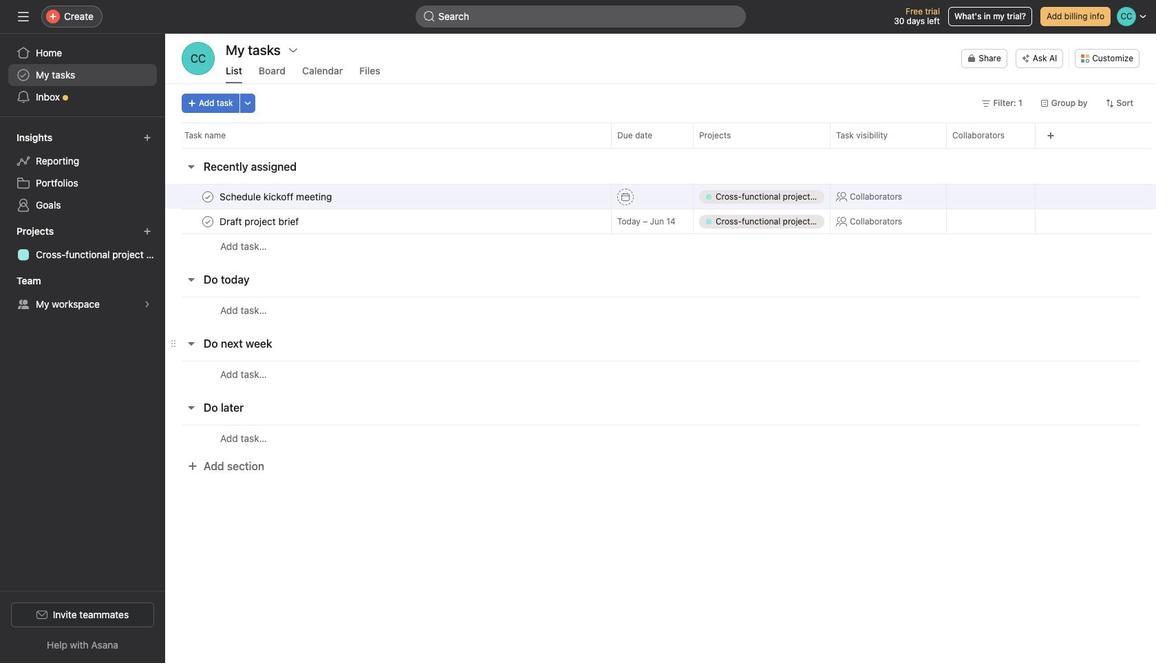 Task type: describe. For each thing, give the bounding box(es) containing it.
cc image
[[191, 42, 206, 75]]

details image
[[595, 192, 603, 201]]

global element
[[0, 34, 165, 116]]

add field image
[[1047, 132, 1056, 140]]

mark complete checkbox for task name 'text box' inside the schedule kickoff meeting cell
[[200, 188, 216, 205]]

schedule kickoff meeting cell
[[165, 184, 612, 209]]

see details, my workspace image
[[143, 300, 152, 309]]

hide sidebar image
[[18, 11, 29, 22]]

task name text field for mark complete image
[[217, 190, 336, 203]]

task name text field for mark complete icon
[[217, 215, 303, 228]]

add collaborators image
[[1015, 191, 1026, 202]]

insights element
[[0, 125, 165, 219]]

new project or portfolio image
[[143, 227, 152, 236]]

mark complete image
[[200, 213, 216, 230]]

header recently assigned tree grid
[[165, 184, 1157, 259]]



Task type: locate. For each thing, give the bounding box(es) containing it.
2 collapse task list for this group image from the top
[[186, 274, 197, 285]]

3 collapse task list for this group image from the top
[[186, 338, 197, 349]]

show options image
[[288, 45, 299, 56]]

task name text field right mark complete image
[[217, 190, 336, 203]]

mark complete checkbox inside draft project brief cell
[[200, 213, 216, 230]]

Task name text field
[[217, 190, 336, 203], [217, 215, 303, 228]]

1 collapse task list for this group image from the top
[[186, 161, 197, 172]]

task name text field inside schedule kickoff meeting cell
[[217, 190, 336, 203]]

move tasks between sections image
[[570, 192, 578, 201]]

isinverse image
[[424, 11, 435, 22]]

mark complete checkbox for task name 'text box' in draft project brief cell
[[200, 213, 216, 230]]

2 task name text field from the top
[[217, 215, 303, 228]]

mark complete checkbox inside schedule kickoff meeting cell
[[200, 188, 216, 205]]

collapse task list for this group image
[[186, 161, 197, 172], [186, 274, 197, 285], [186, 338, 197, 349], [186, 402, 197, 413]]

more actions image
[[244, 99, 252, 107]]

draft project brief cell
[[165, 209, 612, 234]]

1 vertical spatial task name text field
[[217, 215, 303, 228]]

Mark complete checkbox
[[200, 188, 216, 205], [200, 213, 216, 230]]

task name text field inside draft project brief cell
[[217, 215, 303, 228]]

1 mark complete checkbox from the top
[[200, 188, 216, 205]]

row
[[165, 123, 1157, 148], [182, 147, 1152, 149], [165, 184, 1157, 209], [165, 209, 1157, 234], [165, 233, 1157, 259], [165, 297, 1157, 323], [165, 361, 1157, 387], [165, 425, 1157, 451]]

0 vertical spatial task name text field
[[217, 190, 336, 203]]

mark complete checkbox down mark complete image
[[200, 213, 216, 230]]

mark complete checkbox up mark complete icon
[[200, 188, 216, 205]]

1 vertical spatial mark complete checkbox
[[200, 213, 216, 230]]

task name text field right mark complete icon
[[217, 215, 303, 228]]

new insights image
[[143, 134, 152, 142]]

teams element
[[0, 269, 165, 318]]

0 vertical spatial mark complete checkbox
[[200, 188, 216, 205]]

list box
[[416, 6, 747, 28]]

mark complete image
[[200, 188, 216, 205]]

2 mark complete checkbox from the top
[[200, 213, 216, 230]]

projects element
[[0, 219, 165, 269]]

1 task name text field from the top
[[217, 190, 336, 203]]

4 collapse task list for this group image from the top
[[186, 402, 197, 413]]



Task type: vqa. For each thing, say whether or not it's contained in the screenshot.
See details, P image
no



